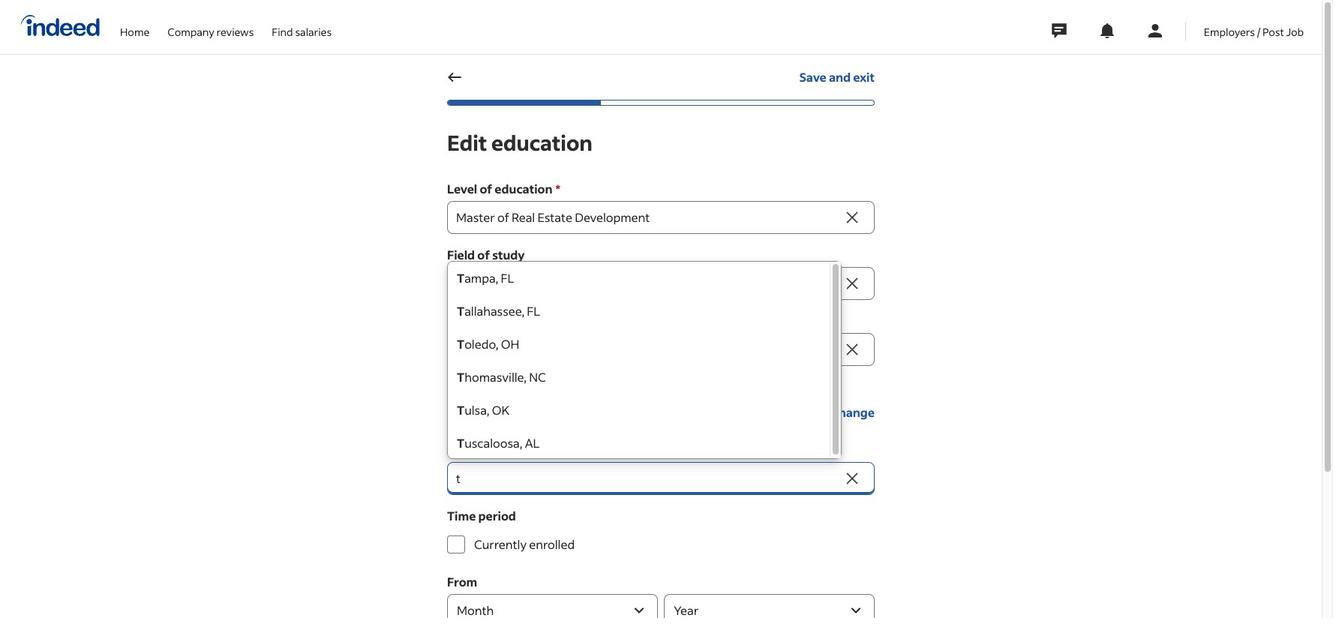 Task type: describe. For each thing, give the bounding box(es) containing it.
oledo,
[[464, 336, 499, 352]]

School location field
[[447, 462, 842, 495]]

study
[[492, 247, 525, 263]]

ulsa,
[[464, 402, 490, 418]]

t for ampa,
[[457, 270, 464, 286]]

nc
[[529, 369, 546, 385]]

school location
[[447, 442, 535, 458]]

t for allahassee,
[[457, 303, 464, 319]]

united states
[[447, 405, 521, 420]]

exit
[[853, 69, 875, 85]]

t oledo, oh
[[457, 336, 519, 352]]

school for school
[[447, 313, 486, 329]]

t for uscaloosa,
[[457, 435, 464, 451]]

find salaries link
[[272, 0, 332, 51]]

currently
[[474, 536, 527, 552]]

salaries
[[295, 24, 332, 39]]

ok
[[492, 402, 510, 418]]

from
[[447, 574, 477, 590]]

*
[[555, 181, 560, 197]]

company reviews link
[[168, 0, 254, 51]]

states
[[487, 405, 521, 420]]

save and exit link
[[799, 61, 875, 94]]

progress progress bar
[[447, 100, 875, 106]]

t uscaloosa, al
[[457, 435, 540, 451]]

al
[[525, 435, 540, 451]]

of for education
[[480, 181, 492, 197]]

1 vertical spatial education
[[495, 181, 552, 197]]

0 vertical spatial education
[[491, 129, 593, 156]]

time period
[[447, 508, 516, 524]]

employers / post job link
[[1204, 0, 1304, 51]]

t allahassee, fl
[[457, 303, 540, 319]]

period
[[478, 508, 516, 524]]

edit
[[447, 129, 487, 156]]

field of study
[[447, 247, 525, 263]]

oh
[[501, 336, 519, 352]]

find salaries
[[272, 24, 332, 39]]

none field inside edit education element
[[447, 201, 842, 234]]

united
[[447, 405, 484, 420]]

employers
[[1204, 24, 1255, 39]]

edit education element
[[447, 129, 887, 618]]



Task type: locate. For each thing, give the bounding box(es) containing it.
t ulsa, ok
[[457, 402, 510, 418]]

1 vertical spatial of
[[477, 247, 490, 263]]

of
[[480, 181, 492, 197], [477, 247, 490, 263]]

6 t from the top
[[457, 435, 464, 451]]

t down ampa,
[[457, 303, 464, 319]]

home
[[120, 24, 150, 39]]

level
[[447, 181, 477, 197]]

t ampa, fl
[[457, 270, 514, 286]]

None field
[[447, 201, 842, 234]]

save and exit
[[799, 69, 875, 85]]

location
[[488, 442, 535, 458]]

/
[[1257, 24, 1261, 39]]

t for homasville,
[[457, 369, 464, 385]]

school down united at the left of page
[[447, 442, 486, 458]]

0 horizontal spatial fl
[[501, 270, 514, 286]]

t down country
[[457, 402, 464, 418]]

education
[[491, 129, 593, 156], [495, 181, 552, 197]]

job
[[1286, 24, 1304, 39]]

fl for t ampa, fl
[[501, 270, 514, 286]]

school for school location
[[447, 442, 486, 458]]

education down progress image
[[491, 129, 593, 156]]

homasville,
[[464, 369, 527, 385]]

currently enrolled
[[474, 536, 575, 552]]

change
[[830, 404, 875, 420]]

0 vertical spatial fl
[[501, 270, 514, 286]]

t up united at the left of page
[[457, 369, 464, 385]]

5 t from the top
[[457, 402, 464, 418]]

1 vertical spatial fl
[[527, 303, 540, 319]]

find
[[272, 24, 293, 39]]

home link
[[120, 0, 150, 51]]

edit education
[[447, 129, 593, 156]]

t down field
[[457, 270, 464, 286]]

t down united at the left of page
[[457, 435, 464, 451]]

3 t from the top
[[457, 336, 464, 352]]

field
[[447, 247, 475, 263]]

4 t from the top
[[457, 369, 464, 385]]

of for study
[[477, 247, 490, 263]]

reviews
[[216, 24, 254, 39]]

fl for t allahassee, fl
[[527, 303, 540, 319]]

allahassee,
[[464, 303, 524, 319]]

school location list box
[[447, 261, 842, 460]]

0 vertical spatial school
[[447, 313, 486, 329]]

time
[[447, 508, 476, 524]]

t homasville, nc
[[457, 369, 546, 385]]

of right field
[[477, 247, 490, 263]]

save
[[799, 69, 826, 85]]

company
[[168, 24, 214, 39]]

2 t from the top
[[457, 303, 464, 319]]

school up oledo,
[[447, 313, 486, 329]]

change button
[[830, 396, 875, 429]]

1 t from the top
[[457, 270, 464, 286]]

school
[[447, 313, 486, 329], [447, 442, 486, 458]]

1 horizontal spatial fl
[[527, 303, 540, 319]]

level of education *
[[447, 181, 560, 197]]

uscaloosa,
[[464, 435, 523, 451]]

and
[[829, 69, 851, 85]]

country
[[447, 379, 494, 395]]

t for oledo,
[[457, 336, 464, 352]]

fl
[[501, 270, 514, 286], [527, 303, 540, 319]]

1 vertical spatial school
[[447, 442, 486, 458]]

employers / post job
[[1204, 24, 1304, 39]]

fl down study
[[501, 270, 514, 286]]

ampa,
[[464, 270, 498, 286]]

t up country
[[457, 336, 464, 352]]

fl right allahassee,
[[527, 303, 540, 319]]

of right level in the top left of the page
[[480, 181, 492, 197]]

enrolled
[[529, 536, 575, 552]]

post
[[1263, 24, 1284, 39]]

0 vertical spatial of
[[480, 181, 492, 197]]

education left *
[[495, 181, 552, 197]]

t for ulsa,
[[457, 402, 464, 418]]

company reviews
[[168, 24, 254, 39]]

t
[[457, 270, 464, 286], [457, 303, 464, 319], [457, 336, 464, 352], [457, 369, 464, 385], [457, 402, 464, 418], [457, 435, 464, 451]]

2 school from the top
[[447, 442, 486, 458]]

progress image
[[448, 101, 601, 105]]

1 school from the top
[[447, 313, 486, 329]]

Currently enrolled checkbox
[[447, 536, 465, 554]]



Task type: vqa. For each thing, say whether or not it's contained in the screenshot.
T OLEDO, OH
yes



